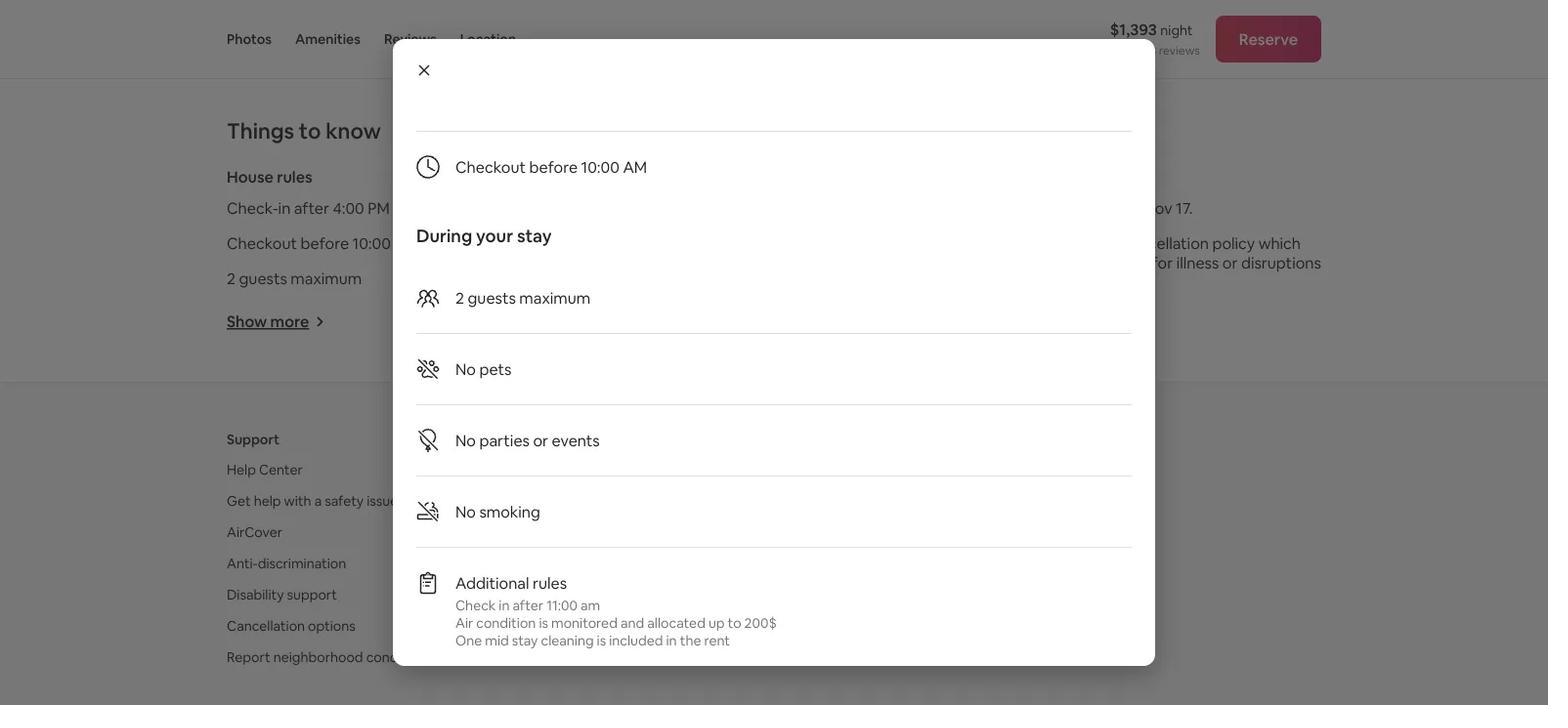 Task type: locate. For each thing, give the bounding box(es) containing it.
hosting responsibly
[[594, 587, 718, 604]]

2 horizontal spatial show more
[[967, 316, 1049, 336]]

rules up "check-in after 4:00 pm"
[[277, 167, 312, 187]]

more
[[270, 312, 309, 332], [640, 312, 679, 332], [1011, 316, 1049, 336]]

aircover link
[[227, 524, 282, 542]]

0 vertical spatial stay
[[517, 225, 552, 248]]

0 vertical spatial no
[[455, 359, 476, 379]]

policy
[[1212, 233, 1255, 253]]

reserve button
[[1216, 16, 1322, 63]]

which
[[1259, 233, 1301, 253]]

the left if
[[1022, 233, 1046, 253]]

0 horizontal spatial 2 guests maximum
[[227, 269, 362, 289]]

your left home
[[640, 462, 668, 479]]

your right during
[[476, 225, 513, 248]]

no smoking
[[455, 502, 540, 522]]

before
[[529, 157, 578, 177], [1092, 198, 1141, 218], [301, 233, 349, 253]]

check-in after 4:00 pm
[[227, 198, 390, 218]]

show more for the left show more button
[[227, 312, 309, 332]]

1 vertical spatial to
[[728, 615, 741, 632]]

before inside the house rules dialog
[[529, 157, 578, 177]]

is right "cleaning"
[[597, 632, 606, 650]]

0 vertical spatial in
[[278, 198, 291, 218]]

by
[[1022, 272, 1040, 292]]

1 vertical spatial am
[[394, 233, 418, 253]]

1 horizontal spatial in
[[499, 597, 510, 615]]

0 vertical spatial after
[[294, 198, 329, 218]]

0 horizontal spatial checkout before 10:00 am
[[227, 233, 418, 253]]

1 horizontal spatial guests
[[468, 288, 516, 308]]

guests down during your stay
[[468, 288, 516, 308]]

1 horizontal spatial to
[[728, 615, 741, 632]]

$1,393 night 5.0 · 8 reviews
[[1110, 19, 1200, 58]]

stay right mid on the left bottom of the page
[[512, 632, 538, 650]]

17.
[[1176, 198, 1193, 218]]

rules up 11:00
[[533, 573, 567, 593]]

am inside the house rules dialog
[[623, 157, 647, 177]]

rent
[[704, 632, 730, 650]]

0 horizontal spatial in
[[278, 198, 291, 218]]

1 no from the top
[[455, 359, 476, 379]]

caused
[[967, 272, 1019, 292]]

2 guests maximum
[[227, 269, 362, 289], [455, 288, 591, 308]]

0 horizontal spatial or
[[533, 431, 548, 451]]

property
[[662, 167, 728, 187]]

the left rent
[[680, 632, 701, 650]]

aircover
[[227, 524, 282, 542]]

discrimination
[[258, 555, 346, 573]]

maximum
[[291, 269, 362, 289], [519, 288, 591, 308]]

2 vertical spatial before
[[301, 233, 349, 253]]

1 horizontal spatial rules
[[533, 573, 567, 593]]

1 horizontal spatial checkout
[[455, 157, 526, 177]]

stay inside additional rules check in after 11:00 am air condition is monitored and allocated up to 200$ one mid stay cleaning is included in the rent
[[512, 632, 538, 650]]

rules
[[277, 167, 312, 187], [533, 573, 567, 593]]

2 vertical spatial no
[[455, 502, 476, 522]]

reviews
[[1159, 43, 1200, 58]]

2 guests maximum down during your stay
[[455, 288, 591, 308]]

amenities
[[295, 30, 361, 48]]

help
[[227, 462, 256, 479]]

before left safety
[[529, 157, 578, 177]]

1 hosting from the top
[[594, 431, 645, 448]]

cancellation up "host's"
[[1002, 198, 1089, 218]]

0 vertical spatial checkout
[[455, 157, 526, 177]]

0 vertical spatial or
[[1223, 253, 1238, 273]]

1 horizontal spatial am
[[623, 157, 647, 177]]

hosting
[[594, 431, 645, 448], [594, 587, 643, 604]]

no left parties
[[455, 431, 476, 451]]

help center link
[[227, 462, 303, 479]]

1 horizontal spatial maximum
[[519, 288, 591, 308]]

maximum down "check-in after 4:00 pm"
[[291, 269, 362, 289]]

friendly
[[642, 618, 690, 636]]

1 horizontal spatial your
[[640, 462, 668, 479]]

3 no from the top
[[455, 502, 476, 522]]

2 hosting from the top
[[594, 587, 643, 604]]

1 vertical spatial after
[[513, 597, 544, 615]]

stay right during
[[517, 225, 552, 248]]

reviews button
[[384, 0, 437, 78]]

0 horizontal spatial show more
[[227, 312, 309, 332]]

0 vertical spatial before
[[529, 157, 578, 177]]

checkout down check-
[[227, 233, 297, 253]]

no pets
[[455, 359, 512, 379]]

rules for house
[[277, 167, 312, 187]]

checkout before 10:00 am
[[455, 157, 647, 177], [227, 233, 418, 253]]

am
[[623, 157, 647, 177], [394, 233, 418, 253]]

after left 11:00
[[513, 597, 544, 615]]

show more
[[227, 312, 309, 332], [597, 312, 679, 332], [967, 316, 1049, 336]]

1 vertical spatial the
[[680, 632, 701, 650]]

1 vertical spatial rules
[[533, 573, 567, 593]]

1 vertical spatial your
[[640, 462, 668, 479]]

smoking
[[479, 502, 540, 522]]

2 down during
[[455, 288, 464, 308]]

0 vertical spatial your
[[476, 225, 513, 248]]

10:00 left &
[[581, 157, 620, 177]]

pets
[[479, 359, 512, 379]]

free
[[967, 198, 999, 218]]

1 horizontal spatial the
[[1022, 233, 1046, 253]]

checkout
[[455, 157, 526, 177], [227, 233, 297, 253]]

0 horizontal spatial the
[[680, 632, 701, 650]]

checkout before 10:00 am down "check-in after 4:00 pm"
[[227, 233, 418, 253]]

2 no from the top
[[455, 431, 476, 451]]

0 horizontal spatial your
[[476, 225, 513, 248]]

0 horizontal spatial after
[[294, 198, 329, 218]]

guests down check-
[[239, 269, 287, 289]]

am
[[581, 597, 600, 615]]

2 guests maximum inside the house rules dialog
[[455, 288, 591, 308]]

parties
[[479, 431, 530, 451]]

0 vertical spatial rules
[[277, 167, 312, 187]]

after inside additional rules check in after 11:00 am air condition is monitored and allocated up to 200$ one mid stay cleaning is included in the rent
[[513, 597, 544, 615]]

in
[[278, 198, 291, 218], [499, 597, 510, 615], [666, 632, 677, 650]]

or inside review the host's full cancellation policy which applies even if you cancel for illness or disruptions caused by covid-19.
[[1223, 253, 1238, 273]]

airbnb your home link
[[594, 462, 707, 479]]

0 horizontal spatial cancellation
[[1002, 198, 1089, 218]]

airbnb
[[594, 462, 637, 479]]

hosting up airbnb
[[594, 431, 645, 448]]

1 horizontal spatial 10:00
[[581, 157, 620, 177]]

2 inside the house rules dialog
[[455, 288, 464, 308]]

no left 'smoking'
[[455, 502, 476, 522]]

hosting up and on the bottom left
[[594, 587, 643, 604]]

before up full in the right top of the page
[[1092, 198, 1141, 218]]

0 vertical spatial am
[[623, 157, 647, 177]]

neighborhood
[[273, 649, 363, 667]]

or
[[1223, 253, 1238, 273], [533, 431, 548, 451]]

2 horizontal spatial show more button
[[967, 316, 1065, 336]]

cancellation
[[1002, 198, 1089, 218], [1122, 233, 1209, 253]]

is right condition
[[539, 615, 548, 632]]

to
[[299, 117, 321, 145], [728, 615, 741, 632]]

2 horizontal spatial in
[[666, 632, 677, 650]]

after
[[294, 198, 329, 218], [513, 597, 544, 615]]

1 vertical spatial checkout before 10:00 am
[[227, 233, 418, 253]]

covid-
[[1043, 272, 1098, 292]]

·
[[1143, 43, 1146, 58]]

your inside the house rules dialog
[[476, 225, 513, 248]]

one
[[455, 632, 482, 650]]

checkout before 10:00 am inside the house rules dialog
[[455, 157, 647, 177]]

10:00 inside the house rules dialog
[[581, 157, 620, 177]]

1 vertical spatial before
[[1092, 198, 1141, 218]]

your
[[476, 225, 513, 248], [640, 462, 668, 479]]

or right illness
[[1223, 253, 1238, 273]]

0 horizontal spatial show more button
[[227, 312, 325, 332]]

with
[[284, 493, 311, 510]]

to left the know
[[299, 117, 321, 145]]

200$
[[744, 615, 777, 632]]

10:00 down pm
[[352, 233, 391, 253]]

cancellation options
[[227, 618, 356, 636]]

2 horizontal spatial more
[[1011, 316, 1049, 336]]

before down "check-in after 4:00 pm"
[[301, 233, 349, 253]]

1 vertical spatial checkout
[[227, 233, 297, 253]]

the inside additional rules check in after 11:00 am air condition is monitored and allocated up to 200$ one mid stay cleaning is included in the rent
[[680, 632, 701, 650]]

1 vertical spatial no
[[455, 431, 476, 451]]

1 vertical spatial or
[[533, 431, 548, 451]]

get help with a safety issue
[[227, 493, 398, 510]]

or inside the house rules dialog
[[533, 431, 548, 451]]

cancellation inside review the host's full cancellation policy which applies even if you cancel for illness or disruptions caused by covid-19.
[[1122, 233, 1209, 253]]

pm
[[368, 198, 390, 218]]

0 vertical spatial the
[[1022, 233, 1046, 253]]

maximum down during your stay
[[519, 288, 591, 308]]

no for no pets
[[455, 359, 476, 379]]

1 vertical spatial stay
[[512, 632, 538, 650]]

0 horizontal spatial rules
[[277, 167, 312, 187]]

hosting for hosting responsibly
[[594, 587, 643, 604]]

1 vertical spatial hosting
[[594, 587, 643, 604]]

0 vertical spatial to
[[299, 117, 321, 145]]

1 horizontal spatial before
[[529, 157, 578, 177]]

0 vertical spatial checkout before 10:00 am
[[455, 157, 647, 177]]

to right up
[[728, 615, 741, 632]]

the inside review the host's full cancellation policy which applies even if you cancel for illness or disruptions caused by covid-19.
[[1022, 233, 1046, 253]]

review
[[967, 233, 1018, 253]]

2 horizontal spatial show
[[967, 316, 1007, 336]]

0 horizontal spatial am
[[394, 233, 418, 253]]

1 horizontal spatial after
[[513, 597, 544, 615]]

5.0
[[1124, 43, 1140, 58]]

in down the additional
[[499, 597, 510, 615]]

0 horizontal spatial to
[[299, 117, 321, 145]]

2 guests maximum down "check-in after 4:00 pm"
[[227, 269, 362, 289]]

0 horizontal spatial before
[[301, 233, 349, 253]]

even
[[1021, 253, 1056, 273]]

10:00
[[581, 157, 620, 177], [352, 233, 391, 253]]

2 down check-
[[227, 269, 236, 289]]

0 vertical spatial 10:00
[[581, 157, 620, 177]]

disability support
[[227, 587, 337, 604]]

house rules dialog
[[393, 0, 1155, 673]]

1 horizontal spatial cancellation
[[1122, 233, 1209, 253]]

reviews
[[384, 30, 437, 48]]

1 horizontal spatial 2 guests maximum
[[455, 288, 591, 308]]

in right included
[[666, 632, 677, 650]]

1 horizontal spatial show more
[[597, 312, 679, 332]]

1 horizontal spatial checkout before 10:00 am
[[455, 157, 647, 177]]

anti-discrimination
[[227, 555, 346, 573]]

cancellation down nov
[[1122, 233, 1209, 253]]

or left events
[[533, 431, 548, 451]]

monitored
[[551, 615, 618, 632]]

1 vertical spatial cancellation
[[1122, 233, 1209, 253]]

1 horizontal spatial or
[[1223, 253, 1238, 273]]

no for no parties or events
[[455, 431, 476, 451]]

no left pets at the left bottom of page
[[455, 359, 476, 379]]

1 horizontal spatial 2
[[455, 288, 464, 308]]

2
[[227, 269, 236, 289], [455, 288, 464, 308]]

a
[[314, 493, 322, 510]]

1 horizontal spatial show
[[597, 312, 637, 332]]

photos button
[[227, 0, 272, 78]]

after left 4:00
[[294, 198, 329, 218]]

in down house rules
[[278, 198, 291, 218]]

show more for the rightmost show more button
[[967, 316, 1049, 336]]

0 vertical spatial cancellation
[[1002, 198, 1089, 218]]

help center
[[227, 462, 303, 479]]

checkout before 10:00 am up during your stay
[[455, 157, 647, 177]]

night
[[1161, 21, 1193, 39]]

support
[[287, 587, 337, 604]]

cancellation
[[227, 618, 305, 636]]

0 vertical spatial hosting
[[594, 431, 645, 448]]

rules inside additional rules check in after 11:00 am air condition is monitored and allocated up to 200$ one mid stay cleaning is included in the rent
[[533, 573, 567, 593]]

checkout up during your stay
[[455, 157, 526, 177]]

hosting responsibly link
[[594, 587, 718, 604]]

0 horizontal spatial 10:00
[[352, 233, 391, 253]]



Task type: describe. For each thing, give the bounding box(es) containing it.
get help with a safety issue link
[[227, 493, 398, 510]]

events
[[552, 431, 600, 451]]

cleaning
[[541, 632, 594, 650]]

report
[[227, 649, 270, 667]]

anti-
[[227, 555, 258, 573]]

applies
[[967, 253, 1018, 273]]

&
[[648, 167, 659, 187]]

things
[[227, 117, 294, 145]]

maximum inside the house rules dialog
[[519, 288, 591, 308]]

disruptions
[[1241, 253, 1321, 273]]

guests inside the house rules dialog
[[468, 288, 516, 308]]

$1,393
[[1110, 19, 1157, 39]]

full
[[1097, 233, 1119, 253]]

newsroom
[[962, 462, 1030, 479]]

0 horizontal spatial maximum
[[291, 269, 362, 289]]

nov
[[1144, 198, 1172, 218]]

newsroom link
[[962, 462, 1030, 479]]

airbnb-friendly apartments link
[[594, 618, 767, 636]]

review the host's full cancellation policy which applies even if you cancel for illness or disruptions caused by covid-19.
[[967, 233, 1321, 292]]

safety
[[325, 493, 364, 510]]

0 horizontal spatial show
[[227, 312, 267, 332]]

safety & property
[[597, 167, 728, 187]]

know
[[326, 117, 381, 145]]

no parties or events
[[455, 431, 600, 451]]

and
[[621, 615, 644, 632]]

2 vertical spatial in
[[666, 632, 677, 650]]

safety
[[597, 167, 644, 187]]

free cancellation before nov 17.
[[967, 198, 1193, 218]]

0 horizontal spatial checkout
[[227, 233, 297, 253]]

4:00
[[333, 198, 364, 218]]

2 horizontal spatial before
[[1092, 198, 1141, 218]]

support
[[227, 431, 280, 448]]

options
[[308, 618, 356, 636]]

included
[[609, 632, 663, 650]]

help
[[254, 493, 281, 510]]

cancel
[[1102, 253, 1149, 273]]

report neighborhood concern link
[[227, 649, 418, 667]]

house
[[227, 167, 274, 187]]

1 horizontal spatial is
[[597, 632, 606, 650]]

check
[[455, 597, 496, 615]]

you
[[1072, 253, 1098, 273]]

your for during
[[476, 225, 513, 248]]

house rules
[[227, 167, 312, 187]]

photos
[[227, 30, 272, 48]]

no for no smoking
[[455, 502, 476, 522]]

11:00
[[547, 597, 578, 615]]

additional
[[455, 573, 529, 593]]

0 horizontal spatial guests
[[239, 269, 287, 289]]

illness
[[1177, 253, 1219, 273]]

issue
[[367, 493, 398, 510]]

concern
[[366, 649, 418, 667]]

get
[[227, 493, 251, 510]]

location
[[460, 30, 516, 48]]

disability support link
[[227, 587, 337, 604]]

location button
[[460, 0, 516, 78]]

0 horizontal spatial 2
[[227, 269, 236, 289]]

allocated
[[647, 615, 706, 632]]

8
[[1150, 43, 1157, 58]]

hosting for hosting
[[594, 431, 645, 448]]

check-
[[227, 198, 278, 218]]

rules for additional
[[533, 573, 567, 593]]

responsibly
[[646, 587, 718, 604]]

1 horizontal spatial more
[[640, 312, 679, 332]]

airbnb-
[[594, 618, 642, 636]]

host's
[[1049, 233, 1094, 253]]

0 horizontal spatial more
[[270, 312, 309, 332]]

things to know
[[227, 117, 381, 145]]

checkout inside the house rules dialog
[[455, 157, 526, 177]]

center
[[259, 462, 303, 479]]

if
[[1060, 253, 1069, 273]]

cancellation options link
[[227, 618, 356, 636]]

1 vertical spatial in
[[499, 597, 510, 615]]

airbnb-friendly apartments
[[594, 618, 767, 636]]

home
[[671, 462, 707, 479]]

condition
[[476, 615, 536, 632]]

mid
[[485, 632, 509, 650]]

amenities button
[[295, 0, 361, 78]]

1 horizontal spatial show more button
[[597, 312, 695, 332]]

for
[[1152, 253, 1173, 273]]

your for airbnb
[[640, 462, 668, 479]]

0 horizontal spatial is
[[539, 615, 548, 632]]

1 vertical spatial 10:00
[[352, 233, 391, 253]]

apartments
[[693, 618, 767, 636]]

during your stay
[[416, 225, 552, 248]]

19.
[[1098, 272, 1117, 292]]

to inside additional rules check in after 11:00 am air condition is monitored and allocated up to 200$ one mid stay cleaning is included in the rent
[[728, 615, 741, 632]]

during
[[416, 225, 472, 248]]

up
[[709, 615, 725, 632]]



Task type: vqa. For each thing, say whether or not it's contained in the screenshot.
'Laarousse'
no



